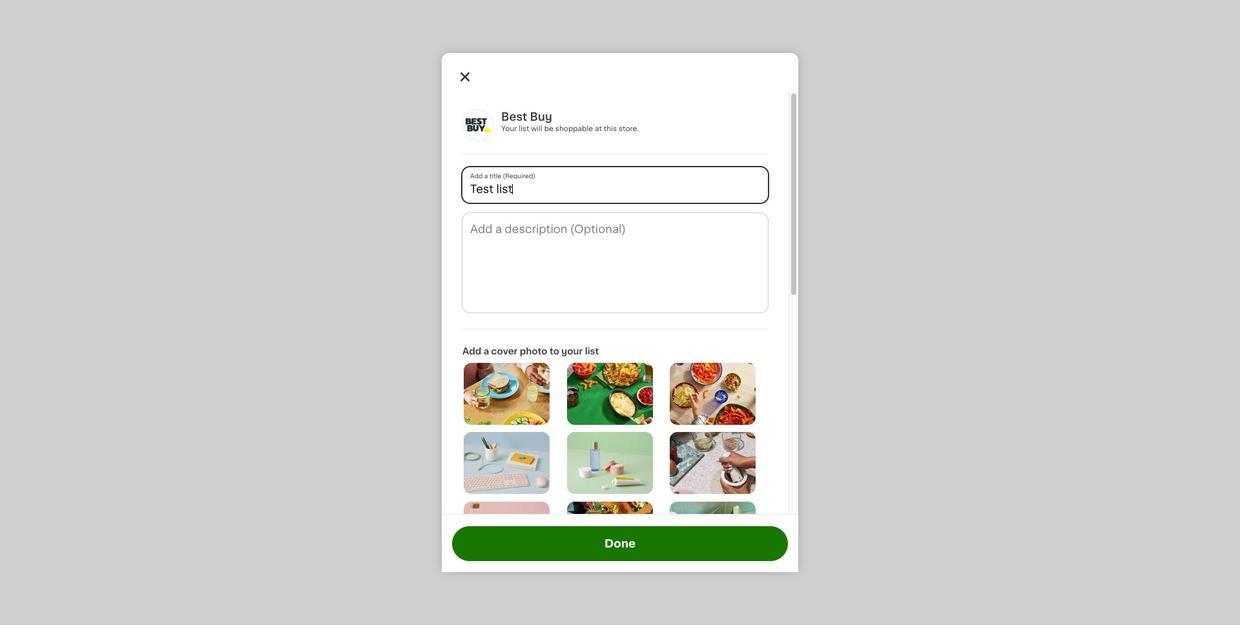 Task type: describe. For each thing, give the bounding box(es) containing it.
done button
[[452, 526, 788, 561]]

cotton pads, ointment, cream, and bottle of liquid. image
[[567, 433, 653, 495]]

at
[[595, 125, 602, 132]]

a table with two people sitting around it eating sandwiches with 2 glasses of lemon water, and cut vegetables on a plate. image
[[464, 363, 550, 425]]

shoppable
[[556, 125, 593, 132]]

store.
[[619, 125, 639, 132]]

photo
[[520, 347, 548, 356]]

will
[[531, 125, 543, 132]]

add
[[463, 347, 482, 356]]

done
[[605, 539, 636, 549]]

Add a title (Required) text field
[[463, 167, 768, 203]]

add a cover photo to your list
[[463, 347, 599, 356]]

be
[[545, 125, 554, 132]]

a table with people sitting around it with nachos and cheese, guacamole, and mixed chips. image
[[567, 502, 653, 564]]

a table with people sitting around it with a bowl of potato chips, doritos, and cheetos. image
[[670, 363, 756, 425]]

none text field inside the list_add_items dialog
[[463, 213, 768, 313]]

list inside the best buy your list will be shoppable at this store.
[[519, 125, 530, 132]]

best
[[501, 112, 527, 122]]

a person with white painted nails grinding some spices with a mortar and pestle. image
[[670, 433, 756, 495]]



Task type: locate. For each thing, give the bounding box(es) containing it.
buy
[[530, 112, 552, 122]]

list
[[519, 125, 530, 132], [585, 347, 599, 356]]

list left will
[[519, 125, 530, 132]]

1 vertical spatial list
[[585, 347, 599, 356]]

your
[[501, 125, 517, 132]]

a small bottle of milk, a bowl and a whisk, a carton of 6 eggs, a bunch of tomatoes on the vine, sliced cheese, a head of lettuce, and a loaf of bread. image
[[670, 502, 756, 564]]

a table wtih assorted snacks and drinks. image
[[567, 363, 653, 425]]

to
[[550, 347, 560, 356]]

a water bottle, yoga block, stretch band, and ear buds. image
[[464, 502, 550, 564]]

1 horizontal spatial list
[[585, 347, 599, 356]]

list right your
[[585, 347, 599, 356]]

your
[[562, 347, 583, 356]]

best buy your list will be shoppable at this store.
[[501, 112, 639, 132]]

0 horizontal spatial list
[[519, 125, 530, 132]]

a keyboard, mouse, notebook, cup of pencils, wire cable. image
[[464, 433, 550, 495]]

0 vertical spatial list
[[519, 125, 530, 132]]

this
[[604, 125, 617, 132]]

None text field
[[463, 213, 768, 313]]

best buy logo image
[[463, 110, 494, 141]]

cover
[[491, 347, 518, 356]]

list_add_items dialog
[[442, 53, 799, 626]]

a
[[484, 347, 489, 356]]



Task type: vqa. For each thing, say whether or not it's contained in the screenshot.
A keyboard, mouse, notebook, cup of pencils, wire cable. Image
yes



